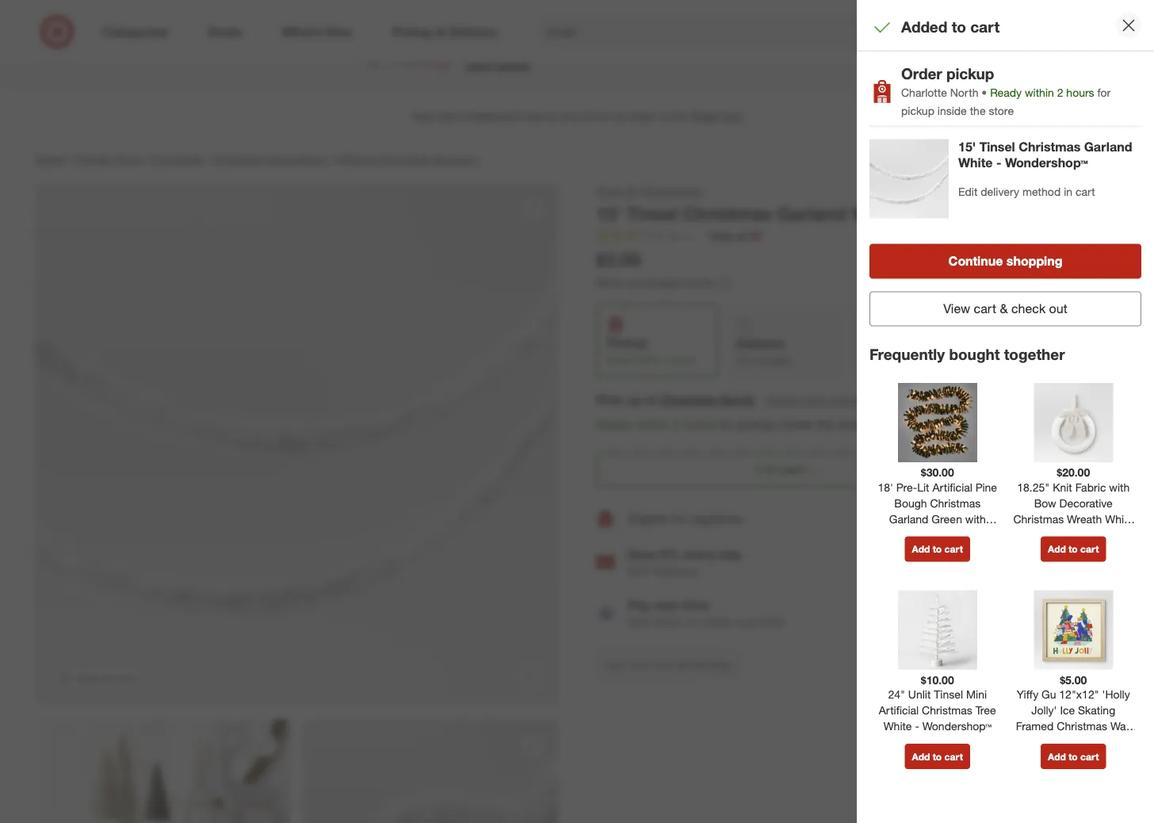 Task type: describe. For each thing, give the bounding box(es) containing it.
'holly
[[1103, 688, 1131, 702]]

2 vertical spatial for
[[672, 511, 688, 527]]

shop all wondershop 15' tinsel christmas garland white - wondershop™
[[596, 184, 1038, 224]]

$30.00
[[922, 466, 955, 480]]

cart right search
[[971, 18, 1000, 36]]

save 5% every day with redcard
[[628, 546, 741, 579]]

garland inside the 15' tinsel christmas garland white - wondershop™
[[1085, 139, 1133, 155]]

only
[[710, 229, 734, 243]]

ice
[[1061, 704, 1076, 718]]

5%
[[661, 546, 680, 562]]

when purchased online
[[596, 276, 714, 290]]

thu,
[[904, 353, 922, 365]]

24"
[[889, 688, 906, 702]]

15' tinsel christmas garland white - wondershop™ image
[[870, 139, 949, 218]]

pickup ready within 2 hours
[[607, 335, 696, 365]]

stores
[[830, 393, 860, 407]]

garland inside the $30.00 18' pre-lit artificial pine bough christmas garland green with clear lights - wondershop™
[[890, 512, 929, 526]]

shipping get it by thu, nov 30
[[865, 335, 954, 365]]

1 horizontal spatial for
[[719, 416, 734, 432]]

delivery
[[737, 336, 785, 351]]

2 inside dialog
[[1058, 85, 1064, 99]]

save
[[628, 546, 657, 562]]

charlotte north • ready within 2 hours
[[902, 85, 1098, 99]]

score
[[555, 36, 597, 55]]

add to cart button for white
[[905, 744, 971, 769]]

add for $10.00 24" unlit tinsel mini artificial christmas tree white - wondershop™
[[913, 751, 931, 763]]

green
[[932, 512, 963, 526]]

check
[[1012, 301, 1046, 316]]

eligible for registries
[[628, 511, 743, 527]]

today!
[[506, 36, 551, 55]]

0 horizontal spatial inside
[[779, 416, 813, 432]]

add to cart button for wreath
[[1041, 537, 1107, 562]]

cart down the skating in the bottom right of the page
[[1081, 751, 1100, 763]]

1 horizontal spatial 2
[[673, 416, 680, 432]]

inside inside for pickup inside the store
[[938, 104, 968, 117]]

add item
[[1074, 513, 1113, 525]]

2 vertical spatial hours
[[684, 416, 716, 432]]

cart down lights
[[945, 543, 964, 555]]

more
[[630, 659, 652, 671]]

cart inside view cart & check out link
[[974, 301, 997, 316]]

artificial inside $10.00 24" unlit tinsel mini artificial christmas tree white - wondershop™
[[879, 704, 919, 718]]

it
[[883, 353, 888, 365]]

- inside the $30.00 18' pre-lit artificial pine bough christmas garland green with clear lights - wondershop™
[[967, 528, 972, 542]]

add to cart for wreath
[[1049, 543, 1100, 555]]

wondershop inside shop all wondershop 15' tinsel christmas garland white - wondershop™
[[640, 184, 703, 198]]

only
[[725, 36, 755, 55]]

$30.00 18' pre-lit artificial pine bough christmas garland green with clear lights - wondershop™
[[878, 466, 998, 558]]

gu
[[1042, 688, 1057, 702]]

added to cart
[[902, 18, 1000, 36]]

search
[[921, 25, 959, 41]]

skating
[[1079, 704, 1116, 718]]

1 horizontal spatial at
[[737, 229, 747, 243]]

2 inside pickup ready within 2 hours
[[664, 353, 669, 365]]

wondershop™ inside shop all wondershop 15' tinsel christmas garland white - wondershop™
[[919, 202, 1038, 224]]

What can we help you find? suggestions appear below search field
[[537, 14, 932, 49]]

purchased
[[628, 276, 681, 290]]

shop the look link
[[51, 665, 143, 691]]

white inside shop all wondershop 15' tinsel christmas garland white - wondershop™
[[852, 202, 901, 224]]

eligible
[[628, 511, 669, 527]]

- inside $20.00 18.25" knit fabric with bow decorative christmas wreath white - wondershop™
[[1036, 528, 1040, 542]]

0 vertical spatial over
[[654, 597, 680, 613]]

bow
[[1035, 496, 1057, 510]]

18.25" knit fabric with bow decorative christmas wreath white - wondershop™ image
[[1034, 383, 1114, 463]]

check other stores button
[[765, 391, 861, 409]]

check other stores
[[766, 393, 860, 407]]

christmas inside the $30.00 18' pre-lit artificial pine bough christmas garland green with clear lights - wondershop™
[[931, 496, 981, 510]]

artificial inside the $30.00 18' pre-lit artificial pine bough christmas garland green with clear lights - wondershop™
[[933, 480, 973, 494]]

shop the look
[[77, 672, 136, 684]]

cart down add item
[[1081, 543, 1100, 555]]

pre-
[[897, 480, 918, 494]]

wall
[[1111, 720, 1132, 733]]

jolly'
[[1032, 704, 1058, 718]]

christmas right holiday shop link
[[152, 152, 203, 166]]

to right "added"
[[952, 18, 967, 36]]

unlit
[[909, 688, 931, 702]]

learn more from wondershop button
[[596, 652, 738, 678]]

1 / from the left
[[68, 152, 72, 166]]

store inside for pickup inside the store
[[989, 104, 1015, 117]]

christmas inside $10.00 24" unlit tinsel mini artificial christmas tree white - wondershop™
[[922, 704, 973, 718]]

0 horizontal spatial artificial
[[336, 152, 376, 166]]

edit delivery method in cart
[[959, 184, 1096, 198]]

cyber monday target deals image
[[357, 35, 453, 73]]

in
[[1065, 184, 1073, 198]]

- inside the 15' tinsel christmas garland white - wondershop™
[[997, 155, 1002, 170]]

order
[[902, 64, 943, 82]]

ends
[[466, 36, 502, 55]]

cart down $10.00 24" unlit tinsel mini artificial christmas tree white - wondershop™
[[945, 751, 964, 763]]

christmas left the greenery
[[379, 152, 430, 166]]

day
[[720, 546, 741, 562]]

get
[[865, 353, 880, 365]]

0 horizontal spatial at
[[645, 392, 657, 407]]

pay
[[628, 597, 650, 613]]

add to cart for framed
[[1049, 751, 1100, 763]]

$10.00 24" unlit tinsel mini artificial christmas tree white - wondershop™
[[879, 673, 997, 733]]

view cart & check out link
[[870, 291, 1142, 326]]

together
[[1005, 345, 1066, 364]]

2 vertical spatial ready
[[596, 416, 633, 432]]

with inside save 5% every day with redcard
[[628, 565, 650, 579]]

added
[[902, 18, 948, 36]]

pay over time with affirm on orders over $100
[[628, 597, 785, 629]]

4 / from the left
[[329, 152, 333, 166]]

1 vertical spatial charlotte
[[660, 392, 717, 407]]

0 horizontal spatial pickup
[[738, 416, 776, 432]]

15&#39; tinsel christmas garland white - wondershop&#8482;, 3 of 4 image
[[303, 719, 558, 823]]

by
[[891, 353, 901, 365]]

add to cart button for framed
[[1041, 744, 1107, 769]]

to for $5.00 yiffy gu 12"x12" 'holly jolly' ice skating framed christmas wall art - wondershop™
[[1069, 751, 1078, 763]]

add item button
[[1053, 506, 1120, 532]]

start
[[466, 58, 493, 72]]

$20.00
[[1058, 466, 1091, 480]]

decorations
[[266, 152, 326, 166]]

wreath
[[1068, 512, 1103, 526]]

continue
[[949, 253, 1004, 269]]

1 horizontal spatial the
[[816, 416, 834, 432]]

24" unlit tinsel mini artificial christmas tree white - wondershop™ image
[[898, 591, 978, 670]]

1 vertical spatial north
[[721, 392, 755, 407]]

frequently
[[870, 345, 946, 364]]

christmas decorations link
[[213, 152, 326, 166]]

for inside for pickup inside the store
[[1098, 85, 1111, 99]]

wondershop inside button
[[677, 659, 731, 671]]

add for $5.00 yiffy gu 12"x12" 'holly jolly' ice skating framed christmas wall art - wondershop™
[[1049, 751, 1067, 763]]

decorative
[[1060, 496, 1113, 510]]

delivery not available
[[737, 336, 791, 366]]

pickup for for pickup inside the store
[[902, 104, 935, 117]]

fabric
[[1076, 480, 1107, 494]]

yiffy gu 12"x12" 'holly jolly' ice skating framed christmas wall art - wondershop™ image
[[1034, 591, 1114, 670]]

the inside for pickup inside the store
[[971, 104, 986, 117]]

up
[[626, 392, 641, 407]]

art
[[1027, 735, 1042, 749]]

continue shopping
[[949, 253, 1063, 269]]



Task type: vqa. For each thing, say whether or not it's contained in the screenshot.
% at the top of page
no



Task type: locate. For each thing, give the bounding box(es) containing it.
north up ready within 2 hours for pickup inside the store at the bottom right of the page
[[721, 392, 755, 407]]

tinsel up 5 link
[[627, 202, 678, 224]]

pickup for order pickup
[[947, 64, 995, 82]]

add to cart for white
[[913, 751, 964, 763]]

christmas inside the 15' tinsel christmas garland white - wondershop™
[[1019, 139, 1081, 155]]

within
[[1026, 85, 1055, 99], [637, 353, 662, 365], [636, 416, 670, 432]]

christmas inside $20.00 18.25" knit fabric with bow decorative christmas wreath white - wondershop™
[[1014, 512, 1065, 526]]

with
[[1110, 480, 1130, 494], [966, 512, 986, 526]]

christmas link
[[152, 152, 203, 166]]

1 vertical spatial within
[[637, 353, 662, 365]]

method
[[1023, 184, 1061, 198]]

christmas up "method"
[[1019, 139, 1081, 155]]

with inside the $30.00 18' pre-lit artificial pine bough christmas garland green with clear lights - wondershop™
[[966, 512, 986, 526]]

nov
[[924, 353, 941, 365]]

$3.00
[[596, 249, 641, 271]]

1 vertical spatial artificial
[[933, 480, 973, 494]]

ready inside pickup ready within 2 hours
[[607, 353, 634, 365]]

1 vertical spatial pickup
[[902, 104, 935, 117]]

1 horizontal spatial charlotte
[[902, 85, 948, 99]]

0 vertical spatial wondershop
[[640, 184, 703, 198]]

1 vertical spatial tinsel
[[627, 202, 678, 224]]

0 vertical spatial pickup
[[947, 64, 995, 82]]

0 vertical spatial store
[[989, 104, 1015, 117]]

add to cart button
[[905, 537, 971, 562], [1041, 537, 1107, 562], [905, 744, 971, 769], [1041, 744, 1107, 769]]

1 vertical spatial inside
[[779, 416, 813, 432]]

ready down pick
[[596, 416, 633, 432]]

to for $30.00 18' pre-lit artificial pine bough christmas garland green with clear lights - wondershop™
[[933, 543, 942, 555]]

bough
[[895, 496, 928, 510]]

5 link
[[596, 228, 693, 246]]

15' tinsel christmas garland white - wondershop™
[[959, 139, 1133, 170]]

the down "other"
[[816, 416, 834, 432]]

1 horizontal spatial 15'
[[959, 139, 977, 155]]

0 horizontal spatial store
[[838, 416, 867, 432]]

to down $10.00 24" unlit tinsel mini artificial christmas tree white - wondershop™
[[933, 751, 942, 763]]

out
[[1050, 301, 1068, 316]]

0 vertical spatial ready
[[991, 85, 1022, 99]]

within down up
[[636, 416, 670, 432]]

add to cart button down wreath
[[1041, 537, 1107, 562]]

redcard
[[653, 565, 698, 579]]

lights
[[934, 528, 964, 542]]

orders
[[701, 615, 733, 629]]

0 vertical spatial with
[[628, 565, 650, 579]]

to down $5.00 yiffy gu 12"x12" 'holly jolly' ice skating framed christmas wall art - wondershop™
[[1069, 751, 1078, 763]]

wondershop right all
[[640, 184, 703, 198]]

shipping
[[865, 335, 918, 351]]

over left $100
[[736, 615, 758, 629]]

0 horizontal spatial over
[[654, 597, 680, 613]]

0 horizontal spatial with
[[966, 512, 986, 526]]

add to cart down $10.00 24" unlit tinsel mini artificial christmas tree white - wondershop™
[[913, 751, 964, 763]]

dialog containing added to cart
[[857, 0, 1155, 823]]

1 vertical spatial ready
[[607, 353, 634, 365]]

with down "pay" at the bottom right of page
[[628, 615, 650, 629]]

add down framed
[[1049, 751, 1067, 763]]

pickup up •
[[947, 64, 995, 82]]

- inside $5.00 yiffy gu 12"x12" 'holly jolly' ice skating framed christmas wall art - wondershop™
[[1045, 735, 1049, 749]]

15' inside the 15' tinsel christmas garland white - wondershop™
[[959, 139, 977, 155]]

0 vertical spatial charlotte
[[902, 85, 948, 99]]

2 up pick up at charlotte north
[[664, 353, 669, 365]]

1 horizontal spatial pickup
[[902, 104, 935, 117]]

2 vertical spatial within
[[636, 416, 670, 432]]

0 horizontal spatial north
[[721, 392, 755, 407]]

$5.00
[[1061, 673, 1088, 687]]

0 horizontal spatial shop
[[77, 672, 100, 684]]

2 vertical spatial the
[[102, 672, 116, 684]]

wondershop
[[640, 184, 703, 198], [677, 659, 731, 671]]

add to cart button down $10.00 24" unlit tinsel mini artificial christmas tree white - wondershop™
[[905, 744, 971, 769]]

christmas up green
[[931, 496, 981, 510]]

add to cart down $5.00 yiffy gu 12"x12" 'holly jolly' ice skating framed christmas wall art - wondershop™
[[1049, 751, 1100, 763]]

for
[[1098, 85, 1111, 99], [719, 416, 734, 432], [672, 511, 688, 527]]

image gallery element
[[35, 183, 558, 823]]

item
[[1094, 513, 1113, 525]]

white inside $10.00 24" unlit tinsel mini artificial christmas tree white - wondershop™
[[884, 720, 913, 733]]

/ left "christmas" link
[[145, 152, 149, 166]]

over up affirm
[[654, 597, 680, 613]]

0 horizontal spatial tinsel
[[627, 202, 678, 224]]

1 horizontal spatial over
[[736, 615, 758, 629]]

pick up at charlotte north
[[596, 392, 755, 407]]

18' pre-lit artificial pine bough christmas garland green with clear lights - wondershop™ image
[[898, 383, 978, 463]]

delivery
[[981, 184, 1020, 198]]

3 / from the left
[[206, 152, 209, 166]]

wondershop™ inside $10.00 24" unlit tinsel mini artificial christmas tree white - wondershop™
[[923, 720, 992, 733]]

white
[[959, 155, 993, 170], [852, 202, 901, 224], [1106, 512, 1134, 526], [884, 720, 913, 733]]

greenery
[[433, 152, 479, 166]]

christmas
[[1019, 139, 1081, 155], [152, 152, 203, 166], [213, 152, 263, 166], [379, 152, 430, 166], [683, 202, 772, 224], [931, 496, 981, 510], [1014, 512, 1065, 526], [922, 704, 973, 718], [1058, 720, 1108, 733]]

north
[[951, 85, 979, 99], [721, 392, 755, 407]]

wondershop right from
[[677, 659, 731, 671]]

wondershop™ inside $5.00 yiffy gu 12"x12" 'holly jolly' ice skating framed christmas wall art - wondershop™
[[1052, 735, 1121, 749]]

add down $10.00 24" unlit tinsel mini artificial christmas tree white - wondershop™
[[913, 751, 931, 763]]

tinsel down $10.00
[[935, 688, 964, 702]]

1 horizontal spatial with
[[1110, 480, 1130, 494]]

to
[[952, 18, 967, 36], [933, 543, 942, 555], [1069, 543, 1078, 555], [933, 751, 942, 763], [1069, 751, 1078, 763]]

15' up 5 link
[[596, 202, 622, 224]]

artificial down $30.00
[[933, 480, 973, 494]]

advertisement region
[[22, 98, 1133, 136]]

/ right decorations
[[329, 152, 333, 166]]

12"x12"
[[1060, 688, 1100, 702]]

add down decorative
[[1074, 513, 1092, 525]]

at right up
[[645, 392, 657, 407]]

every
[[684, 546, 716, 562]]

0 horizontal spatial the
[[102, 672, 116, 684]]

store down stores
[[838, 416, 867, 432]]

15'
[[959, 139, 977, 155], [596, 202, 622, 224]]

add to cart button down ice
[[1041, 744, 1107, 769]]

shop left all
[[596, 184, 623, 198]]

white inside $20.00 18.25" knit fabric with bow decorative christmas wreath white - wondershop™
[[1106, 512, 1134, 526]]

hours down charlotte north button
[[684, 416, 716, 432]]

charlotte north button
[[660, 391, 755, 409]]

to for $10.00 24" unlit tinsel mini artificial christmas tree white - wondershop™
[[933, 751, 942, 763]]

0 vertical spatial artificial
[[336, 152, 376, 166]]

2 vertical spatial shop
[[77, 672, 100, 684]]

2 horizontal spatial 2
[[1058, 85, 1064, 99]]

garland inside shop all wondershop 15' tinsel christmas garland white - wondershop™
[[777, 202, 847, 224]]

hours
[[1067, 85, 1095, 99], [672, 353, 696, 365], [684, 416, 716, 432]]

to down wreath
[[1069, 543, 1078, 555]]

shopping
[[1007, 253, 1063, 269]]

add down add item "button"
[[1049, 543, 1067, 555]]

holiday shop link
[[75, 152, 142, 166]]

inside down check
[[779, 416, 813, 432]]

0 vertical spatial the
[[971, 104, 986, 117]]

christmas up 'only at'
[[683, 202, 772, 224]]

store down charlotte north • ready within 2 hours at the top right of page
[[989, 104, 1015, 117]]

wondershop™ inside $20.00 18.25" knit fabric with bow decorative christmas wreath white - wondershop™
[[1043, 528, 1112, 542]]

charlotte up ready within 2 hours for pickup inside the store at the bottom right of the page
[[660, 392, 717, 407]]

pick
[[596, 392, 623, 407]]

when
[[596, 276, 625, 290]]

/ right target
[[68, 152, 72, 166]]

tinsel inside $10.00 24" unlit tinsel mini artificial christmas tree white - wondershop™
[[935, 688, 964, 702]]

pickup
[[947, 64, 995, 82], [902, 104, 935, 117], [738, 416, 776, 432]]

add to cart
[[913, 543, 964, 555], [1049, 543, 1100, 555], [913, 751, 964, 763], [1049, 751, 1100, 763]]

cart
[[971, 18, 1000, 36], [1076, 184, 1096, 198], [974, 301, 997, 316], [945, 543, 964, 555], [1081, 543, 1100, 555], [945, 751, 964, 763], [1081, 751, 1100, 763]]

north left •
[[951, 85, 979, 99]]

lit
[[918, 480, 930, 494]]

shop
[[116, 152, 142, 166], [596, 184, 623, 198], [77, 672, 100, 684]]

2 horizontal spatial the
[[971, 104, 986, 117]]

other
[[801, 393, 827, 407]]

30
[[944, 353, 954, 365]]

order pickup
[[902, 64, 995, 82]]

1 horizontal spatial garland
[[890, 512, 929, 526]]

0 vertical spatial 15'
[[959, 139, 977, 155]]

tinsel inside shop all wondershop 15' tinsel christmas garland white - wondershop™
[[627, 202, 678, 224]]

1 vertical spatial wondershop
[[677, 659, 731, 671]]

1 vertical spatial 15'
[[596, 202, 622, 224]]

wondershop™ up "method"
[[1006, 155, 1089, 170]]

2 with from the top
[[628, 615, 650, 629]]

incredible
[[601, 36, 671, 55]]

at right only
[[737, 229, 747, 243]]

target
[[35, 152, 65, 166]]

0 vertical spatial inside
[[938, 104, 968, 117]]

the
[[971, 104, 986, 117], [816, 416, 834, 432], [102, 672, 116, 684]]

2 horizontal spatial for
[[1098, 85, 1111, 99]]

pickup inside for pickup inside the store
[[902, 104, 935, 117]]

15' inside shop all wondershop 15' tinsel christmas garland white - wondershop™
[[596, 202, 622, 224]]

within right •
[[1026, 85, 1055, 99]]

tinsel up delivery
[[980, 139, 1016, 155]]

wondershop™ down the skating in the bottom right of the page
[[1052, 735, 1121, 749]]

1 vertical spatial hours
[[672, 353, 696, 365]]

hours inside pickup ready within 2 hours
[[672, 353, 696, 365]]

1 with from the top
[[628, 565, 650, 579]]

tinsel inside the 15' tinsel christmas garland white - wondershop™
[[980, 139, 1016, 155]]

target / holiday shop / christmas / christmas decorations / artificial christmas greenery
[[35, 152, 479, 166]]

artificial christmas greenery link
[[336, 152, 479, 166]]

dialog
[[857, 0, 1155, 823]]

to for $20.00 18.25" knit fabric with bow decorative christmas wreath white - wondershop™
[[1069, 543, 1078, 555]]

0 vertical spatial hours
[[1067, 85, 1095, 99]]

christmas inside shop all wondershop 15' tinsel christmas garland white - wondershop™
[[683, 202, 772, 224]]

add for $20.00 18.25" knit fabric with bow decorative christmas wreath white - wondershop™
[[1049, 543, 1067, 555]]

view cart & check out
[[944, 301, 1068, 316]]

$5.00 yiffy gu 12"x12" 'holly jolly' ice skating framed christmas wall art - wondershop™
[[1017, 673, 1132, 749]]

ready right •
[[991, 85, 1022, 99]]

add to cart for garland
[[913, 543, 964, 555]]

store
[[989, 104, 1015, 117], [838, 416, 867, 432]]

wondershop™ inside the $30.00 18' pre-lit artificial pine bough christmas garland green with clear lights - wondershop™
[[904, 544, 973, 558]]

add for $30.00 18' pre-lit artificial pine bough christmas garland green with clear lights - wondershop™
[[913, 543, 931, 555]]

framed
[[1017, 720, 1054, 733]]

christmas down bow
[[1014, 512, 1065, 526]]

wondershop™ down the edit
[[919, 202, 1038, 224]]

1 vertical spatial for
[[719, 416, 734, 432]]

the down •
[[971, 104, 986, 117]]

pickup
[[607, 335, 648, 351]]

holiday
[[75, 152, 113, 166]]

with down save at the bottom
[[628, 565, 650, 579]]

2 horizontal spatial shop
[[596, 184, 623, 198]]

- inside $10.00 24" unlit tinsel mini artificial christmas tree white - wondershop™
[[916, 720, 920, 733]]

with
[[628, 565, 650, 579], [628, 615, 650, 629]]

0 vertical spatial within
[[1026, 85, 1055, 99]]

1 vertical spatial with
[[628, 615, 650, 629]]

add to cart down wreath
[[1049, 543, 1100, 555]]

0 horizontal spatial 2
[[664, 353, 669, 365]]

0 vertical spatial with
[[1110, 480, 1130, 494]]

add to cart down lights
[[913, 543, 964, 555]]

add to cart button down green
[[905, 537, 971, 562]]

shop left the look
[[77, 672, 100, 684]]

pickup down check
[[738, 416, 776, 432]]

charlotte down order
[[902, 85, 948, 99]]

15&#39; tinsel christmas garland white - wondershop&#8482;, 1 of 4 image
[[35, 183, 558, 707]]

continue shopping button
[[870, 244, 1142, 279]]

only at
[[710, 229, 747, 243]]

with inside pay over time with affirm on orders over $100
[[628, 615, 650, 629]]

/ right "christmas" link
[[206, 152, 209, 166]]

within inside pickup ready within 2 hours
[[637, 353, 662, 365]]

shop inside the shop the look "link"
[[77, 672, 100, 684]]

garland
[[1085, 139, 1133, 155], [777, 202, 847, 224], [890, 512, 929, 526]]

1 vertical spatial shop
[[596, 184, 623, 198]]

2 horizontal spatial artificial
[[933, 480, 973, 494]]

2 vertical spatial 2
[[673, 416, 680, 432]]

hours up the 15' tinsel christmas garland white - wondershop™
[[1067, 85, 1095, 99]]

shop inside shop all wondershop 15' tinsel christmas garland white - wondershop™
[[596, 184, 623, 198]]

artificial down 24"
[[879, 704, 919, 718]]

15&#39; tinsel christmas garland white - wondershop&#8482;, 2 of 4 image
[[35, 719, 290, 823]]

bought
[[950, 345, 1001, 364]]

hours up pick up at charlotte north
[[672, 353, 696, 365]]

from
[[655, 659, 674, 671]]

0 vertical spatial garland
[[1085, 139, 1133, 155]]

shop right 'holiday'
[[116, 152, 142, 166]]

on
[[686, 615, 698, 629]]

view
[[944, 301, 971, 316]]

/
[[68, 152, 72, 166], [145, 152, 149, 166], [206, 152, 209, 166], [329, 152, 333, 166]]

christmas inside $5.00 yiffy gu 12"x12" 'holly jolly' ice skating framed christmas wall art - wondershop™
[[1058, 720, 1108, 733]]

the left the look
[[102, 672, 116, 684]]

1 vertical spatial 2
[[664, 353, 669, 365]]

1 vertical spatial the
[[816, 416, 834, 432]]

not
[[737, 354, 752, 366]]

0 horizontal spatial 15'
[[596, 202, 622, 224]]

1 horizontal spatial artificial
[[879, 704, 919, 718]]

online
[[684, 276, 714, 290]]

2 up the 15' tinsel christmas garland white - wondershop™
[[1058, 85, 1064, 99]]

2 vertical spatial garland
[[890, 512, 929, 526]]

2 horizontal spatial garland
[[1085, 139, 1133, 155]]

0 horizontal spatial for
[[672, 511, 688, 527]]

wondershop™ down lights
[[904, 544, 973, 558]]

all
[[626, 184, 637, 198]]

artificial right decorations
[[336, 152, 376, 166]]

at
[[737, 229, 747, 243], [645, 392, 657, 407]]

wondershop™ down tree
[[923, 720, 992, 733]]

search button
[[921, 14, 959, 52]]

wondershop™ down wreath
[[1043, 528, 1112, 542]]

pickup down order
[[902, 104, 935, 117]]

knit
[[1053, 480, 1073, 494]]

1 vertical spatial over
[[736, 615, 758, 629]]

1 vertical spatial at
[[645, 392, 657, 407]]

ready down pickup
[[607, 353, 634, 365]]

0 vertical spatial for
[[1098, 85, 1111, 99]]

1 horizontal spatial store
[[989, 104, 1015, 117]]

christmas down unlit
[[922, 704, 973, 718]]

inside down order pickup
[[938, 104, 968, 117]]

wondershop™ inside the 15' tinsel christmas garland white - wondershop™
[[1006, 155, 1089, 170]]

1 horizontal spatial inside
[[938, 104, 968, 117]]

edit
[[959, 184, 978, 198]]

check
[[766, 393, 798, 407]]

1 horizontal spatial north
[[951, 85, 979, 99]]

time
[[683, 597, 710, 613]]

0 vertical spatial shop
[[116, 152, 142, 166]]

white inside the 15' tinsel christmas garland white - wondershop™
[[959, 155, 993, 170]]

2 horizontal spatial pickup
[[947, 64, 995, 82]]

to down lights
[[933, 543, 942, 555]]

15' up the edit
[[959, 139, 977, 155]]

1 vertical spatial with
[[966, 512, 986, 526]]

1 horizontal spatial tinsel
[[935, 688, 964, 702]]

2 / from the left
[[145, 152, 149, 166]]

with right fabric
[[1110, 480, 1130, 494]]

christmas down ice
[[1058, 720, 1108, 733]]

shop for shop all wondershop 15' tinsel christmas garland white - wondershop™
[[596, 184, 623, 198]]

1 vertical spatial store
[[838, 416, 867, 432]]

$100
[[761, 615, 785, 629]]

1 vertical spatial garland
[[777, 202, 847, 224]]

over
[[654, 597, 680, 613], [736, 615, 758, 629]]

0 vertical spatial north
[[951, 85, 979, 99]]

0 vertical spatial at
[[737, 229, 747, 243]]

add inside "button"
[[1074, 513, 1092, 525]]

with right green
[[966, 512, 986, 526]]

2 vertical spatial artificial
[[879, 704, 919, 718]]

add down clear
[[913, 543, 931, 555]]

with inside $20.00 18.25" knit fabric with bow decorative christmas wreath white - wondershop™
[[1110, 480, 1130, 494]]

2 down pick up at charlotte north
[[673, 416, 680, 432]]

ready within 2 hours for pickup inside the store
[[596, 416, 867, 432]]

0 vertical spatial tinsel
[[980, 139, 1016, 155]]

0 horizontal spatial charlotte
[[660, 392, 717, 407]]

0 vertical spatial 2
[[1058, 85, 1064, 99]]

add to cart button for garland
[[905, 537, 971, 562]]

0 horizontal spatial garland
[[777, 202, 847, 224]]

within down pickup
[[637, 353, 662, 365]]

christmas left decorations
[[213, 152, 263, 166]]

pine
[[976, 480, 998, 494]]

the inside "link"
[[102, 672, 116, 684]]

2 vertical spatial pickup
[[738, 416, 776, 432]]

1 horizontal spatial shop
[[116, 152, 142, 166]]

cart left &
[[974, 301, 997, 316]]

affirm
[[653, 615, 683, 629]]

- inside shop all wondershop 15' tinsel christmas garland white - wondershop™
[[906, 202, 914, 224]]

•
[[982, 85, 988, 99]]

shop for shop the look
[[77, 672, 100, 684]]

2 vertical spatial tinsel
[[935, 688, 964, 702]]

tree
[[976, 704, 997, 718]]

frequently bought together
[[870, 345, 1066, 364]]

cart right "in"
[[1076, 184, 1096, 198]]

2 horizontal spatial tinsel
[[980, 139, 1016, 155]]



